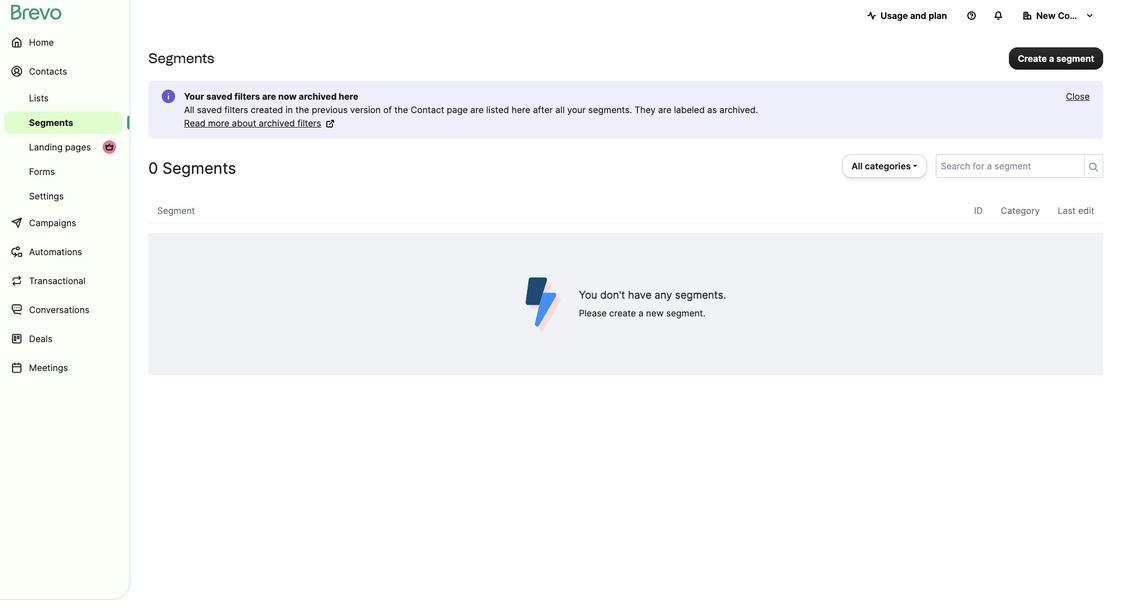 Task type: vqa. For each thing, say whether or not it's contained in the screenshot.
be
no



Task type: describe. For each thing, give the bounding box(es) containing it.
conversations
[[29, 305, 89, 316]]

usage and plan button
[[858, 4, 956, 27]]

all inside button
[[852, 161, 863, 172]]

2 the from the left
[[394, 104, 408, 115]]

last
[[1058, 205, 1076, 216]]

landing
[[29, 142, 63, 153]]

archived inside read more about archived filters link
[[259, 118, 295, 129]]

1 horizontal spatial are
[[470, 104, 484, 115]]

page
[[447, 104, 468, 115]]

category
[[1001, 205, 1040, 216]]

listed
[[486, 104, 509, 115]]

automations link
[[4, 239, 123, 266]]

your saved filters are now archived here all saved filters created in the previous version of the contact page are listed here after all your segments. they are labeled as archived.
[[184, 91, 758, 115]]

all
[[555, 104, 565, 115]]

about
[[232, 118, 256, 129]]

please create a new segment.
[[579, 308, 706, 319]]

automations
[[29, 247, 82, 258]]

contacts link
[[4, 58, 123, 85]]

segment
[[1056, 53, 1094, 64]]

new
[[646, 308, 664, 319]]

settings link
[[4, 185, 123, 208]]

read
[[184, 118, 206, 129]]

conversations link
[[4, 297, 123, 324]]

all categories button
[[842, 155, 927, 178]]

all inside your saved filters are now archived here all saved filters created in the previous version of the contact page are listed here after all your segments. they are labeled as archived.
[[184, 104, 194, 115]]

lists link
[[4, 87, 123, 109]]

company
[[1058, 10, 1099, 21]]

Search for a segment search field
[[937, 155, 1080, 177]]

deals link
[[4, 326, 123, 353]]

categories
[[865, 161, 911, 172]]

version
[[350, 104, 381, 115]]

please
[[579, 308, 607, 319]]

0 vertical spatial filters
[[234, 91, 260, 102]]

create
[[1018, 53, 1047, 64]]

deals
[[29, 334, 52, 345]]

create a segment button
[[1009, 47, 1103, 69]]

1 vertical spatial segments
[[29, 117, 73, 128]]

meetings link
[[4, 355, 123, 382]]

0 vertical spatial saved
[[206, 91, 232, 102]]

meetings
[[29, 363, 68, 374]]

forms
[[29, 166, 55, 177]]

2 vertical spatial segments
[[162, 159, 236, 178]]

read more about archived filters
[[184, 118, 321, 129]]

labeled
[[674, 104, 705, 115]]

pages
[[65, 142, 91, 153]]

contacts
[[29, 66, 67, 77]]

more
[[208, 118, 229, 129]]

alert containing your saved filters are now archived here
[[148, 81, 1103, 139]]

1 the from the left
[[295, 104, 309, 115]]

new
[[1036, 10, 1056, 21]]

close link
[[1066, 90, 1090, 103]]

and
[[910, 10, 926, 21]]

you don't have any segments.
[[579, 289, 726, 302]]

a inside 'button'
[[1049, 53, 1054, 64]]

0 segments
[[148, 159, 236, 178]]

close
[[1066, 91, 1090, 102]]

now
[[278, 91, 297, 102]]

of
[[383, 104, 392, 115]]

segments link
[[4, 112, 123, 134]]

home link
[[4, 29, 123, 56]]

you
[[579, 289, 597, 302]]



Task type: locate. For each thing, give the bounding box(es) containing it.
are right they in the right top of the page
[[658, 104, 672, 115]]

0 horizontal spatial segments.
[[588, 104, 632, 115]]

1 horizontal spatial archived
[[299, 91, 337, 102]]

segments. inside your saved filters are now archived here all saved filters created in the previous version of the contact page are listed here after all your segments. they are labeled as archived.
[[588, 104, 632, 115]]

a right "create"
[[1049, 53, 1054, 64]]

all left categories
[[852, 161, 863, 172]]

archived
[[299, 91, 337, 102], [259, 118, 295, 129]]

they
[[635, 104, 656, 115]]

search image
[[1089, 163, 1098, 172]]

create
[[609, 308, 636, 319]]

as
[[707, 104, 717, 115]]

transactional
[[29, 276, 86, 287]]

segments up the your
[[148, 50, 214, 66]]

the right in
[[295, 104, 309, 115]]

forms link
[[4, 161, 123, 183]]

saved up more
[[197, 104, 222, 115]]

plan
[[929, 10, 947, 21]]

create a segment
[[1018, 53, 1094, 64]]

new company
[[1036, 10, 1099, 21]]

all
[[184, 104, 194, 115], [852, 161, 863, 172]]

filters up created
[[234, 91, 260, 102]]

2 vertical spatial filters
[[297, 118, 321, 129]]

lists
[[29, 93, 49, 104]]

0 horizontal spatial a
[[639, 308, 644, 319]]

transactional link
[[4, 268, 123, 295]]

filters
[[234, 91, 260, 102], [224, 104, 248, 115], [297, 118, 321, 129]]

saved
[[206, 91, 232, 102], [197, 104, 222, 115]]

created
[[251, 104, 283, 115]]

0 vertical spatial segments
[[148, 50, 214, 66]]

here
[[339, 91, 358, 102], [512, 104, 530, 115]]

here left 'after'
[[512, 104, 530, 115]]

0 horizontal spatial archived
[[259, 118, 295, 129]]

archived.
[[720, 104, 758, 115]]

landing pages
[[29, 142, 91, 153]]

landing pages link
[[4, 136, 123, 158]]

filters up about
[[224, 104, 248, 115]]

1 vertical spatial filters
[[224, 104, 248, 115]]

1 horizontal spatial here
[[512, 104, 530, 115]]

2 horizontal spatial are
[[658, 104, 672, 115]]

0 vertical spatial all
[[184, 104, 194, 115]]

segments up landing
[[29, 117, 73, 128]]

are
[[262, 91, 276, 102], [470, 104, 484, 115], [658, 104, 672, 115]]

settings
[[29, 191, 64, 202]]

in
[[286, 104, 293, 115]]

segment.
[[666, 308, 706, 319]]

usage and plan
[[881, 10, 947, 21]]

segments. up segment.
[[675, 289, 726, 302]]

id
[[974, 205, 983, 216]]

usage
[[881, 10, 908, 21]]

filters inside read more about archived filters link
[[297, 118, 321, 129]]

0 horizontal spatial are
[[262, 91, 276, 102]]

1 horizontal spatial segments.
[[675, 289, 726, 302]]

segments.
[[588, 104, 632, 115], [675, 289, 726, 302]]

campaigns
[[29, 218, 76, 229]]

segment
[[157, 205, 195, 216]]

segments. right your
[[588, 104, 632, 115]]

archived up previous
[[299, 91, 337, 102]]

the
[[295, 104, 309, 115], [394, 104, 408, 115]]

1 horizontal spatial the
[[394, 104, 408, 115]]

0 vertical spatial archived
[[299, 91, 337, 102]]

are up created
[[262, 91, 276, 102]]

your
[[184, 91, 204, 102]]

previous
[[312, 104, 348, 115]]

0 horizontal spatial all
[[184, 104, 194, 115]]

1 horizontal spatial a
[[1049, 53, 1054, 64]]

segments down the "read"
[[162, 159, 236, 178]]

a left new at bottom
[[639, 308, 644, 319]]

alert
[[148, 81, 1103, 139]]

read more about archived filters link
[[184, 117, 335, 130]]

have
[[628, 289, 652, 302]]

0 horizontal spatial here
[[339, 91, 358, 102]]

your
[[567, 104, 586, 115]]

archived inside your saved filters are now archived here all saved filters created in the previous version of the contact page are listed here after all your segments. they are labeled as archived.
[[299, 91, 337, 102]]

search button
[[1084, 156, 1103, 177]]

1 vertical spatial here
[[512, 104, 530, 115]]

1 vertical spatial archived
[[259, 118, 295, 129]]

archived down created
[[259, 118, 295, 129]]

are right page
[[470, 104, 484, 115]]

saved right the your
[[206, 91, 232, 102]]

segments
[[148, 50, 214, 66], [29, 117, 73, 128], [162, 159, 236, 178]]

1 horizontal spatial all
[[852, 161, 863, 172]]

any
[[655, 289, 672, 302]]

filters down previous
[[297, 118, 321, 129]]

contact
[[411, 104, 444, 115]]

campaigns link
[[4, 210, 123, 237]]

0 horizontal spatial the
[[295, 104, 309, 115]]

1 vertical spatial a
[[639, 308, 644, 319]]

here up 'version'
[[339, 91, 358, 102]]

all down the your
[[184, 104, 194, 115]]

1 vertical spatial saved
[[197, 104, 222, 115]]

new company button
[[1014, 4, 1103, 27]]

after
[[533, 104, 553, 115]]

1 vertical spatial all
[[852, 161, 863, 172]]

0 vertical spatial a
[[1049, 53, 1054, 64]]

a
[[1049, 53, 1054, 64], [639, 308, 644, 319]]

all categories
[[852, 161, 911, 172]]

1 vertical spatial segments.
[[675, 289, 726, 302]]

home
[[29, 37, 54, 48]]

last edit
[[1058, 205, 1094, 216]]

0 vertical spatial here
[[339, 91, 358, 102]]

0
[[148, 159, 158, 178]]

don't
[[600, 289, 625, 302]]

0 vertical spatial segments.
[[588, 104, 632, 115]]

edit
[[1078, 205, 1094, 216]]

left___rvooi image
[[105, 143, 114, 152]]

the right of
[[394, 104, 408, 115]]



